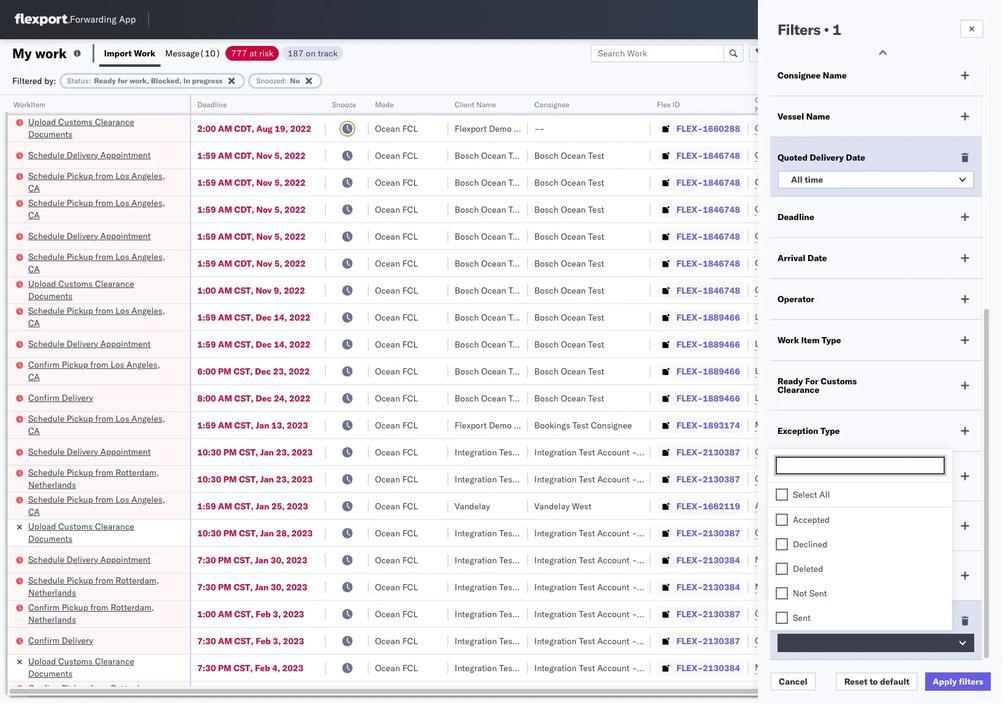 Task type: vqa. For each thing, say whether or not it's contained in the screenshot.
1:59 AM CDT, Nov 5, 2022 associated with third Schedule Pickup from Los Angeles, CA button from the top
yes



Task type: locate. For each thing, give the bounding box(es) containing it.
3 lhuu7894563, from the top
[[755, 365, 818, 376]]

2 flex-1846748 from the top
[[677, 177, 740, 188]]

5,
[[274, 150, 282, 161], [274, 177, 282, 188], [274, 204, 282, 215], [274, 231, 282, 242], [274, 258, 282, 269]]

flex-2130387 button
[[657, 443, 743, 461], [657, 443, 743, 461], [657, 470, 743, 488], [657, 470, 743, 488], [657, 524, 743, 542], [657, 524, 743, 542], [657, 605, 743, 622], [657, 605, 743, 622], [657, 632, 743, 649], [657, 632, 743, 649]]

deadline down all time
[[778, 211, 815, 223]]

angeles, inside confirm pickup from los angeles, ca
[[127, 359, 160, 370]]

nov for 2nd schedule pickup from los angeles, ca link from the top
[[256, 204, 272, 215]]

dec up 6:00 pm cst, dec 23, 2022
[[256, 339, 272, 350]]

ceau7522281, up operator
[[755, 257, 818, 268]]

delivery for 1:59 am cst, dec 14, 2022 schedule delivery appointment link
[[67, 338, 98, 349]]

gvcu5265864 down do
[[755, 635, 816, 646]]

from for 6th schedule pickup from los angeles, ca link from the bottom of the page
[[95, 170, 113, 181]]

5 schedule pickup from los angeles, ca button from the top
[[28, 412, 174, 438]]

23, up 25,
[[276, 474, 289, 485]]

documents for first 'upload customs clearance documents' 'link' from the bottom of the page
[[28, 668, 73, 679]]

0 vertical spatial 1:59 am cst, dec 14, 2022
[[197, 312, 311, 323]]

exception type
[[778, 425, 840, 436]]

flex-1846748
[[677, 150, 740, 161], [677, 177, 740, 188], [677, 204, 740, 215], [677, 231, 740, 242], [677, 258, 740, 269], [677, 285, 740, 296]]

1 horizontal spatial import
[[814, 516, 842, 527]]

flexport. image
[[15, 13, 70, 26]]

2130387
[[703, 447, 740, 458], [703, 474, 740, 485], [703, 527, 740, 539], [703, 608, 740, 619], [703, 635, 740, 646]]

from for 4th schedule pickup from los angeles, ca link from the bottom
[[95, 251, 113, 262]]

import inside flexport import customs
[[814, 516, 842, 527]]

2 schedule pickup from rotterdam, netherlands button from the top
[[28, 574, 174, 600]]

ceau7522281, down quoted
[[755, 177, 818, 188]]

work left item
[[778, 335, 799, 346]]

-
[[535, 123, 540, 134], [540, 123, 545, 134], [632, 447, 637, 458], [632, 474, 637, 485], [835, 501, 840, 512], [840, 501, 846, 512], [632, 527, 637, 539], [632, 554, 637, 565], [632, 581, 637, 592], [632, 608, 637, 619], [632, 635, 637, 646], [632, 662, 637, 673]]

1 30, from the top
[[271, 554, 284, 565]]

cst, up 1:59 am cst, jan 25, 2023
[[239, 474, 258, 485]]

name right client
[[477, 100, 496, 109]]

5 schedule from the top
[[28, 251, 64, 262]]

1 vertical spatial upload customs clearance documents button
[[28, 277, 174, 303]]

confirm delivery link
[[28, 391, 93, 404], [28, 634, 93, 646]]

delivery inside flexport managed delivery
[[778, 475, 812, 486]]

10:30 pm cst, jan 28, 2023
[[197, 527, 313, 539]]

1 vertical spatial sent
[[793, 612, 811, 623]]

do status
[[778, 615, 819, 626]]

pickup inside confirm pickup from los angeles, ca
[[62, 359, 88, 370]]

am for schedule delivery appointment link related to 1:59 am cdt, nov 5, 2022
[[218, 231, 232, 242]]

lhuu7894563, uetu5238478
[[755, 311, 880, 322], [755, 338, 880, 349], [755, 365, 880, 376], [755, 392, 880, 403]]

hlxu6269489, down all time button
[[820, 204, 883, 215]]

1 vertical spatial schedule pickup from rotterdam, netherlands button
[[28, 574, 174, 600]]

1 ceau7522281, from the top
[[755, 150, 818, 161]]

1 cdt, from the top
[[234, 123, 254, 134]]

nyku9743990 up inbond
[[755, 554, 816, 565]]

1:59 am cst, dec 14, 2022 for schedule pickup from los angeles, ca
[[197, 312, 311, 323]]

5 lagerfeld from the top
[[658, 581, 694, 592]]

confirm inside confirm pickup from los angeles, ca
[[28, 359, 60, 370]]

jan down 13,
[[260, 447, 274, 458]]

cst,
[[234, 285, 254, 296], [234, 312, 254, 323], [234, 339, 254, 350], [234, 366, 253, 377], [234, 393, 254, 404], [234, 420, 254, 431], [239, 447, 258, 458], [239, 474, 258, 485], [234, 501, 254, 512], [239, 527, 258, 539], [234, 554, 253, 565], [234, 581, 253, 592], [234, 608, 254, 619], [234, 635, 254, 646], [234, 662, 253, 673]]

4 1:59 am cdt, nov 5, 2022 from the top
[[197, 231, 306, 242]]

2 vertical spatial flex-2130384
[[677, 662, 740, 673]]

1 vertical spatial status
[[793, 615, 819, 626]]

0 vertical spatial 10:30 pm cst, jan 23, 2023
[[197, 447, 313, 458]]

0 vertical spatial abcdefg78456546
[[835, 312, 917, 323]]

jan up 25,
[[260, 474, 274, 485]]

1 vertical spatial 3,
[[273, 635, 281, 646]]

resize handle column header for consignee
[[636, 95, 651, 703]]

0 vertical spatial schedule pickup from rotterdam, netherlands button
[[28, 466, 174, 492]]

date right arrival
[[808, 253, 827, 264]]

0 vertical spatial all
[[791, 174, 803, 185]]

1 vertical spatial 10:30 pm cst, jan 23, 2023
[[197, 474, 313, 485]]

declined
[[793, 539, 828, 550]]

list box
[[769, 482, 953, 630]]

0 horizontal spatial status
[[67, 76, 89, 85]]

0 vertical spatial maeu9408431
[[835, 447, 897, 458]]

resize handle column header for mode
[[434, 95, 449, 703]]

jan left 13,
[[256, 420, 269, 431]]

uetu5238478 up the work item type
[[821, 311, 880, 322]]

from for the confirm pickup from los angeles, ca "link"
[[90, 359, 108, 370]]

2023 up 7:30 am cst, feb 3, 2023
[[283, 608, 304, 619]]

ready inside the ready for customs clearance
[[778, 376, 803, 387]]

from for 2nd schedule pickup from los angeles, ca link from the top
[[95, 197, 113, 208]]

lhuu7894563, up for
[[755, 338, 818, 349]]

los for fifth schedule pickup from los angeles, ca button
[[116, 413, 129, 424]]

upload customs clearance documents button
[[28, 116, 174, 141], [28, 277, 174, 303]]

1 vertical spatial feb
[[256, 635, 271, 646]]

0 vertical spatial confirm delivery button
[[28, 391, 93, 405]]

all inside all time button
[[791, 174, 803, 185]]

7:30 pm cst, jan 30, 2023 down 10:30 pm cst, jan 28, 2023
[[197, 554, 308, 565]]

flex-1660288 button
[[657, 120, 743, 137], [657, 120, 743, 137]]

7:30 up "1:00 am cst, feb 3, 2023"
[[197, 581, 216, 592]]

3 7:30 from the top
[[197, 635, 216, 646]]

0 horizontal spatial deadline
[[197, 100, 227, 109]]

1 vertical spatial name
[[477, 100, 496, 109]]

upload customs clearance documents for 4th 'upload customs clearance documents' 'link' from the bottom of the page
[[28, 116, 134, 139]]

dec
[[256, 312, 272, 323], [256, 339, 272, 350], [255, 366, 271, 377], [256, 393, 272, 404]]

3 schedule delivery appointment from the top
[[28, 338, 151, 349]]

numbers down container
[[755, 105, 786, 114]]

hlxu6269489, right arrival
[[820, 257, 883, 268]]

action
[[960, 48, 988, 59]]

4 schedule delivery appointment button from the top
[[28, 445, 151, 459]]

by:
[[44, 75, 56, 86]]

to
[[870, 676, 878, 687]]

4 schedule delivery appointment from the top
[[28, 446, 151, 457]]

1 7:30 pm cst, jan 30, 2023 from the top
[[197, 554, 308, 565]]

3 hlxu8034992 from the top
[[885, 204, 945, 215]]

4 lhuu7894563, uetu5238478 from the top
[[755, 392, 880, 403]]

--
[[535, 123, 545, 134], [835, 501, 846, 512]]

2 lhuu7894563, uetu5238478 from the top
[[755, 338, 880, 349]]

schedule delivery appointment link for 1:59 am cst, dec 14, 2022
[[28, 337, 151, 350]]

0 horizontal spatial all
[[791, 174, 803, 185]]

pickup for fifth schedule pickup from los angeles, ca button from the bottom of the page
[[67, 197, 93, 208]]

1 vertical spatial schedule pickup from rotterdam, netherlands link
[[28, 574, 174, 599]]

pickup for fourth schedule pickup from los angeles, ca button from the bottom of the page
[[67, 251, 93, 262]]

0 horizontal spatial import
[[104, 48, 132, 59]]

1 vertical spatial confirm pickup from rotterdam, netherlands link
[[28, 682, 174, 703]]

1 vertical spatial 1:00
[[197, 608, 216, 619]]

4 2130387 from the top
[[703, 608, 740, 619]]

3 upload customs clearance documents from the top
[[28, 521, 134, 544]]

5 cdt, from the top
[[234, 231, 254, 242]]

hlxu6269489, down quoted delivery date
[[820, 177, 883, 188]]

name up mbl/mawb
[[823, 70, 847, 81]]

1 flex-1889466 from the top
[[677, 312, 740, 323]]

0 horizontal spatial work
[[134, 48, 155, 59]]

1 horizontal spatial date
[[846, 152, 866, 163]]

187
[[288, 48, 304, 59]]

8:00 am cst, dec 24, 2022
[[197, 393, 311, 404]]

0 vertical spatial --
[[535, 123, 545, 134]]

15 fcl from the top
[[403, 501, 418, 512]]

dec down the 1:00 am cst, nov 9, 2022
[[256, 312, 272, 323]]

4 test123456 from the top
[[835, 231, 887, 242]]

abcdefg78456546 for schedule pickup from los angeles, ca
[[835, 312, 917, 323]]

4 resize handle column header from the left
[[434, 95, 449, 703]]

9 am from the top
[[218, 339, 232, 350]]

3 integration from the top
[[535, 527, 577, 539]]

ceau7522281, down all time
[[755, 204, 818, 215]]

1 vertical spatial nyku9743990
[[755, 581, 816, 592]]

0 vertical spatial status
[[67, 76, 89, 85]]

schedule pickup from los angeles, ca link
[[28, 169, 174, 194], [28, 196, 174, 221], [28, 250, 174, 275], [28, 304, 174, 329], [28, 412, 174, 437], [28, 493, 174, 518]]

time
[[805, 174, 823, 185]]

all
[[791, 174, 803, 185], [820, 489, 830, 500]]

0 vertical spatial confirm pickup from rotterdam, netherlands link
[[28, 601, 174, 626]]

lhuu7894563, uetu5238478 for schedule delivery appointment
[[755, 338, 880, 349]]

2 vertical spatial 10:30
[[197, 527, 221, 539]]

flex id button
[[651, 97, 737, 110]]

numbers for container numbers
[[755, 105, 786, 114]]

2 : from the left
[[285, 76, 287, 85]]

confirm pickup from los angeles, ca button
[[28, 358, 174, 384]]

1 vertical spatial flex-2130384
[[677, 581, 740, 592]]

resize handle column header for workitem
[[175, 95, 190, 703]]

ocean fcl for 1:59 am cst, dec 14, 2022 schedule delivery appointment link
[[375, 339, 418, 350]]

1 upload customs clearance documents from the top
[[28, 116, 134, 139]]

1 1:00 from the top
[[197, 285, 216, 296]]

2 upload customs clearance documents from the top
[[28, 278, 134, 301]]

type
[[822, 335, 841, 346], [821, 425, 840, 436]]

work
[[134, 48, 155, 59], [778, 335, 799, 346]]

confirm pickup from rotterdam, netherlands link
[[28, 601, 174, 626], [28, 682, 174, 703]]

5 ca from the top
[[28, 371, 40, 382]]

5 karl from the top
[[640, 581, 655, 592]]

None checkbox
[[776, 514, 788, 526], [776, 563, 788, 575], [776, 587, 788, 600], [776, 514, 788, 526], [776, 563, 788, 575], [776, 587, 788, 600]]

0 vertical spatial demo
[[489, 123, 512, 134]]

integration
[[535, 447, 577, 458], [535, 474, 577, 485], [535, 527, 577, 539], [535, 554, 577, 565], [535, 581, 577, 592], [535, 608, 577, 619], [535, 635, 577, 646], [535, 662, 577, 673]]

3, up 7:30 am cst, feb 3, 2023
[[273, 608, 281, 619]]

1 confirm from the top
[[28, 359, 60, 370]]

los for 1st schedule pickup from los angeles, ca button from the bottom
[[116, 494, 129, 505]]

lhuu7894563, down the work item type
[[755, 365, 818, 376]]

0 vertical spatial confirm pickup from rotterdam, netherlands button
[[28, 601, 174, 627]]

10 am from the top
[[218, 393, 232, 404]]

1 vertical spatial confirm delivery
[[28, 635, 93, 646]]

type right item
[[822, 335, 841, 346]]

fcl for schedule pickup from rotterdam, netherlands link for 7:30
[[403, 581, 418, 592]]

14, up 6:00 pm cst, dec 23, 2022
[[274, 339, 287, 350]]

7 resize handle column header from the left
[[734, 95, 749, 703]]

1 vertical spatial 30,
[[271, 581, 284, 592]]

16 ocean fcl from the top
[[375, 527, 418, 539]]

2 confirm delivery from the top
[[28, 635, 93, 646]]

from inside confirm pickup from los angeles, ca
[[90, 359, 108, 370]]

21 ocean fcl from the top
[[375, 662, 418, 673]]

0 vertical spatial 14,
[[274, 312, 287, 323]]

7:30 down 10:30 pm cst, jan 28, 2023
[[197, 554, 216, 565]]

pickup for second confirm pickup from rotterdam, netherlands button
[[62, 683, 88, 694]]

pm right "6:00"
[[218, 366, 232, 377]]

flexport
[[455, 123, 487, 134], [455, 420, 487, 431], [778, 466, 812, 478], [778, 516, 812, 527], [778, 566, 812, 577]]

schedule pickup from los angeles, ca
[[28, 170, 165, 193], [28, 197, 165, 220], [28, 251, 165, 274], [28, 305, 165, 328], [28, 413, 165, 436], [28, 494, 165, 517]]

confirm delivery for 1st confirm delivery link from the bottom
[[28, 635, 93, 646]]

cst, down the 1:00 am cst, nov 9, 2022
[[234, 312, 254, 323]]

1 horizontal spatial deadline
[[778, 211, 815, 223]]

1:59 am cdt, nov 5, 2022 for fifth schedule pickup from los angeles, ca button from the bottom of the page
[[197, 204, 306, 215]]

schedule delivery appointment
[[28, 149, 151, 160], [28, 230, 151, 241], [28, 338, 151, 349], [28, 446, 151, 457], [28, 554, 151, 565]]

6 ca from the top
[[28, 425, 40, 436]]

7 karl from the top
[[640, 635, 655, 646]]

flex-1846748 for schedule delivery appointment link related to 1:59 am cdt, nov 5, 2022
[[677, 231, 740, 242]]

cst, down 1:59 am cst, jan 13, 2023
[[239, 447, 258, 458]]

0 vertical spatial import
[[104, 48, 132, 59]]

9 resize handle column header from the left
[[967, 95, 982, 703]]

gvcu5265864 down exception
[[755, 446, 816, 457]]

numbers up the ymluw236679313
[[879, 100, 910, 109]]

1 vertical spatial abcdefg78456546
[[835, 339, 917, 350]]

schedule for 2nd schedule pickup from los angeles, ca link from the top
[[28, 197, 64, 208]]

1 schedule pickup from los angeles, ca button from the top
[[28, 169, 174, 195]]

documents for 4th 'upload customs clearance documents' 'link' from the bottom of the page
[[28, 128, 73, 139]]

snoozed
[[256, 76, 285, 85]]

0 horizontal spatial :
[[89, 76, 91, 85]]

6 account from the top
[[597, 608, 630, 619]]

1 vertical spatial type
[[821, 425, 840, 436]]

1 1:59 am cst, dec 14, 2022 from the top
[[197, 312, 311, 323]]

gvcu5265864 down not
[[755, 608, 816, 619]]

0 horizontal spatial numbers
[[755, 105, 786, 114]]

upload customs clearance documents
[[28, 116, 134, 139], [28, 278, 134, 301], [28, 521, 134, 544], [28, 656, 134, 679]]

dec up 8:00 am cst, dec 24, 2022
[[255, 366, 271, 377]]

consignee name
[[778, 70, 847, 81]]

10:30 pm cst, jan 23, 2023 down 1:59 am cst, jan 13, 2023
[[197, 447, 313, 458]]

lhuu7894563, down operator
[[755, 311, 818, 322]]

uetu5238478 right item
[[821, 338, 880, 349]]

from for schedule pickup from rotterdam, netherlands link for 10:30
[[95, 467, 113, 478]]

1 integration test account - karl lagerfeld from the top
[[535, 447, 694, 458]]

lhuu7894563, uetu5238478 up item
[[755, 311, 880, 322]]

fcl for 4th 'upload customs clearance documents' 'link' from the bottom of the page
[[403, 123, 418, 134]]

name right vessel
[[806, 111, 830, 122]]

gvcu5265864 down the abcd1234560
[[755, 527, 816, 538]]

confirm pickup from rotterdam, netherlands
[[28, 602, 154, 625], [28, 683, 154, 703]]

2 integration test account - karl lagerfeld from the top
[[535, 474, 694, 485]]

feb down "1:00 am cst, feb 3, 2023"
[[256, 635, 271, 646]]

ceau7522281, down caiu7969337
[[755, 150, 818, 161]]

ocean fcl for schedule delivery appointment link related to 1:59 am cdt, nov 5, 2022
[[375, 231, 418, 242]]

0 vertical spatial schedule pickup from rotterdam, netherlands link
[[28, 466, 174, 491]]

3 uetu5238478 from the top
[[821, 365, 880, 376]]

dec for schedule pickup from los angeles, ca
[[256, 312, 272, 323]]

0 vertical spatial upload customs clearance documents button
[[28, 116, 174, 141]]

-- down consignee button
[[535, 123, 545, 134]]

lhuu7894563, for schedule pickup from los angeles, ca
[[755, 311, 818, 322]]

lhuu7894563, up msdu7304509
[[755, 392, 818, 403]]

2 schedule delivery appointment button from the top
[[28, 230, 151, 243]]

confirm pickup from los angeles, ca link
[[28, 358, 174, 383]]

1 schedule pickup from los angeles, ca link from the top
[[28, 169, 174, 194]]

1 confirm pickup from rotterdam, netherlands button from the top
[[28, 601, 174, 627]]

managed
[[814, 466, 852, 478]]

0 vertical spatial confirm pickup from rotterdam, netherlands
[[28, 602, 154, 625]]

demo down client name "button"
[[489, 123, 512, 134]]

delivery for first schedule delivery appointment link from the bottom
[[67, 554, 98, 565]]

all right select
[[820, 489, 830, 500]]

fcl for second schedule pickup from los angeles, ca link from the bottom of the page
[[403, 420, 418, 431]]

6 lagerfeld from the top
[[658, 608, 694, 619]]

angeles,
[[132, 170, 165, 181], [132, 197, 165, 208], [132, 251, 165, 262], [132, 305, 165, 316], [127, 359, 160, 370], [132, 413, 165, 424], [132, 494, 165, 505]]

uetu5238478 right for
[[821, 365, 880, 376]]

abcdefg78456546
[[835, 312, 917, 323], [835, 339, 917, 350], [835, 366, 917, 377]]

clearance for 3rd 'upload customs clearance documents' 'link'
[[95, 521, 134, 532]]

schedule pickup from rotterdam, netherlands button
[[28, 466, 174, 492], [28, 574, 174, 600]]

1 vertical spatial schedule pickup from rotterdam, netherlands
[[28, 575, 159, 598]]

customs
[[58, 116, 93, 127], [58, 278, 93, 289], [821, 376, 857, 387], [58, 521, 93, 532], [778, 525, 814, 536], [58, 656, 93, 667]]

hlxu6269489, up arrival date
[[820, 230, 883, 242]]

-- down managed
[[835, 501, 846, 512]]

1 vertical spatial confirm pickup from rotterdam, netherlands
[[28, 683, 154, 703]]

4 documents from the top
[[28, 668, 73, 679]]

am for second schedule pickup from los angeles, ca link from the bottom of the page
[[218, 420, 232, 431]]

14, for schedule delivery appointment
[[274, 339, 287, 350]]

schedule delivery appointment link for 1:59 am cdt, nov 5, 2022
[[28, 230, 151, 242]]

moving
[[814, 566, 844, 577]]

13 fcl from the top
[[403, 447, 418, 458]]

hlxu6269489, up all time button
[[820, 150, 883, 161]]

None checkbox
[[776, 489, 788, 501], [776, 538, 788, 550], [776, 612, 788, 624], [776, 489, 788, 501], [776, 538, 788, 550], [776, 612, 788, 624]]

0 vertical spatial nyku9743990
[[755, 554, 816, 565]]

at
[[249, 48, 257, 59]]

gvcu5265864 for schedule pickup from rotterdam, netherlands
[[755, 473, 816, 484]]

status right do
[[793, 615, 819, 626]]

0 vertical spatial confirm delivery
[[28, 392, 93, 403]]

schedule pickup from los angeles, ca for second schedule pickup from los angeles, ca link from the bottom of the page
[[28, 413, 165, 436]]

client name
[[455, 100, 496, 109]]

1 horizontal spatial status
[[793, 615, 819, 626]]

3,
[[273, 608, 281, 619], [273, 635, 281, 646]]

deleted
[[793, 563, 824, 574]]

None text field
[[780, 461, 944, 471]]

customs inside flexport import customs
[[778, 525, 814, 536]]

0 vertical spatial name
[[823, 70, 847, 81]]

1889466 for schedule delivery appointment
[[703, 339, 740, 350]]

flex-1889466 for schedule delivery appointment
[[677, 339, 740, 350]]

status up workitem button
[[67, 76, 89, 85]]

0 vertical spatial 23,
[[273, 366, 287, 377]]

7 ca from the top
[[28, 506, 40, 517]]

23, up 24,
[[273, 366, 287, 377]]

jan left 25,
[[256, 501, 269, 512]]

date up all time button
[[846, 152, 866, 163]]

fcl for 10:30 pm cst, jan 23, 2023 schedule delivery appointment link
[[403, 447, 418, 458]]

3 2130384 from the top
[[703, 662, 740, 673]]

dec left 24,
[[256, 393, 272, 404]]

1 vertical spatial confirm delivery button
[[28, 634, 93, 648]]

pickup for schedule pickup from rotterdam, netherlands button for 10:30 pm cst, jan 23, 2023
[[67, 467, 93, 478]]

1 vertical spatial 10:30
[[197, 474, 221, 485]]

1 vertical spatial deadline
[[778, 211, 815, 223]]

numbers inside container numbers
[[755, 105, 786, 114]]

cst, up "1:00 am cst, feb 3, 2023"
[[234, 581, 253, 592]]

integration test account - karl lagerfeld
[[535, 447, 694, 458], [535, 474, 694, 485], [535, 527, 694, 539], [535, 554, 694, 565], [535, 581, 694, 592], [535, 608, 694, 619], [535, 635, 694, 646], [535, 662, 694, 673]]

cst, down 1:59 am cst, jan 25, 2023
[[239, 527, 258, 539]]

2130387 for confirm delivery
[[703, 635, 740, 646]]

1 vertical spatial import
[[814, 516, 842, 527]]

filters • 1
[[778, 20, 842, 39]]

1:59 am cst, dec 14, 2022 up 6:00 pm cst, dec 23, 2022
[[197, 339, 311, 350]]

2023 right 13,
[[287, 420, 308, 431]]

ready
[[94, 76, 116, 85], [778, 376, 803, 387]]

clearance
[[95, 116, 134, 127], [95, 278, 134, 289], [778, 384, 820, 395], [95, 521, 134, 532], [95, 656, 134, 667]]

fcl for 4th schedule pickup from los angeles, ca link from the bottom
[[403, 258, 418, 269]]

0 horizontal spatial --
[[535, 123, 545, 134]]

uetu5238478 up maeu9736123
[[821, 392, 880, 403]]

resize handle column header
[[175, 95, 190, 703], [311, 95, 326, 703], [354, 95, 369, 703], [434, 95, 449, 703], [514, 95, 528, 703], [636, 95, 651, 703], [734, 95, 749, 703], [814, 95, 829, 703], [967, 95, 982, 703], [972, 95, 987, 703]]

hlxu8034992 for schedule delivery appointment link related to 1:59 am cdt, nov 5, 2022
[[885, 230, 945, 242]]

nov
[[256, 150, 272, 161], [256, 177, 272, 188], [256, 204, 272, 215], [256, 231, 272, 242], [256, 258, 272, 269], [256, 285, 272, 296]]

fcl for 2nd 'upload customs clearance documents' 'link'
[[403, 285, 418, 296]]

risk
[[259, 48, 274, 59]]

deadline inside button
[[197, 100, 227, 109]]

clearance for 4th 'upload customs clearance documents' 'link' from the bottom of the page
[[95, 116, 134, 127]]

hlxu8034992 for 4th schedule pickup from los angeles, ca link from the bottom
[[885, 257, 945, 268]]

3 1:59 am cdt, nov 5, 2022 from the top
[[197, 204, 306, 215]]

3 10:30 from the top
[[197, 527, 221, 539]]

6 schedule pickup from los angeles, ca link from the top
[[28, 493, 174, 518]]

2 2130384 from the top
[[703, 581, 740, 592]]

0 vertical spatial flex-2130384
[[677, 554, 740, 565]]

jan up "1:00 am cst, feb 3, 2023"
[[255, 581, 269, 592]]

2 abcdefg78456546 from the top
[[835, 339, 917, 350]]

1 vertical spatial 7:30 pm cst, jan 30, 2023
[[197, 581, 308, 592]]

cst, down 7:30 am cst, feb 3, 2023
[[234, 662, 253, 673]]

17 flex- from the top
[[677, 554, 703, 565]]

arrival
[[778, 253, 806, 264]]

2 vertical spatial feb
[[255, 662, 270, 673]]

schedule pickup from rotterdam, netherlands button for 10:30 pm cst, jan 23, 2023
[[28, 466, 174, 492]]

1 horizontal spatial numbers
[[879, 100, 910, 109]]

1 vertical spatial demo
[[489, 420, 512, 431]]

ocean fcl for 6th schedule pickup from los angeles, ca link from the bottom of the page
[[375, 177, 418, 188]]

2 vertical spatial name
[[806, 111, 830, 122]]

1 1:59 from the top
[[197, 150, 216, 161]]

1 netherlands from the top
[[28, 479, 76, 490]]

0 vertical spatial 30,
[[271, 554, 284, 565]]

2 hlxu8034992 from the top
[[885, 177, 945, 188]]

name inside "button"
[[477, 100, 496, 109]]

los for sixth schedule pickup from los angeles, ca button from the bottom of the page
[[116, 170, 129, 181]]

: left 'no'
[[285, 76, 287, 85]]

0 vertical spatial 2130384
[[703, 554, 740, 565]]

hlxu6269489,
[[820, 150, 883, 161], [820, 177, 883, 188], [820, 204, 883, 215], [820, 230, 883, 242], [820, 257, 883, 268], [820, 284, 883, 295]]

ca inside confirm pickup from los angeles, ca
[[28, 371, 40, 382]]

1889466
[[703, 312, 740, 323], [703, 339, 740, 350], [703, 366, 740, 377], [703, 393, 740, 404]]

lagerfeld
[[658, 447, 694, 458], [658, 474, 694, 485], [658, 527, 694, 539], [658, 554, 694, 565], [658, 581, 694, 592], [658, 608, 694, 619], [658, 635, 694, 646], [658, 662, 694, 673]]

10 fcl from the top
[[403, 366, 418, 377]]

flexport inside flexport managed delivery
[[778, 466, 812, 478]]

fcl for the confirm pickup from los angeles, ca "link"
[[403, 366, 418, 377]]

appointment
[[100, 149, 151, 160], [100, 230, 151, 241], [100, 338, 151, 349], [100, 446, 151, 457], [100, 554, 151, 565]]

2 vertical spatial maeu9408431
[[835, 635, 897, 646]]

1 horizontal spatial :
[[285, 76, 287, 85]]

batch action
[[934, 48, 988, 59]]

1 horizontal spatial --
[[835, 501, 846, 512]]

sent right do
[[793, 612, 811, 623]]

mode button
[[369, 97, 436, 110]]

2023 right 4,
[[282, 662, 304, 673]]

6 cdt, from the top
[[234, 258, 254, 269]]

0 horizontal spatial vandelay
[[455, 501, 490, 512]]

batch
[[934, 48, 958, 59]]

name
[[823, 70, 847, 81], [477, 100, 496, 109], [806, 111, 830, 122]]

ca for 6th schedule pickup from los angeles, ca link from the bottom of the page
[[28, 182, 40, 193]]

1 vertical spatial all
[[820, 489, 830, 500]]

0 vertical spatial feb
[[256, 608, 271, 619]]

west
[[572, 501, 592, 512]]

6 flex-1846748 from the top
[[677, 285, 740, 296]]

1 vertical spatial 2130384
[[703, 581, 740, 592]]

maeu9408431 for from
[[835, 474, 897, 485]]

0 vertical spatial 3,
[[273, 608, 281, 619]]

from for third schedule pickup from los angeles, ca link from the bottom of the page
[[95, 305, 113, 316]]

app
[[119, 14, 136, 25]]

3 1:59 from the top
[[197, 204, 216, 215]]

1 vertical spatial work
[[778, 335, 799, 346]]

cdt, for 6th schedule pickup from los angeles, ca link from the bottom of the page
[[234, 177, 254, 188]]

import up declined
[[814, 516, 842, 527]]

2 vertical spatial abcdefg78456546
[[835, 366, 917, 377]]

1 horizontal spatial work
[[778, 335, 799, 346]]

hlxu6269489, right operator
[[820, 284, 883, 295]]

ocean fcl for 2nd schedule pickup from los angeles, ca link from the top
[[375, 204, 418, 215]]

2 vertical spatial 23,
[[276, 474, 289, 485]]

forwarding
[[70, 14, 117, 25]]

11 ocean fcl from the top
[[375, 393, 418, 404]]

1 vertical spatial 14,
[[274, 339, 287, 350]]

documents
[[28, 128, 73, 139], [28, 290, 73, 301], [28, 533, 73, 544], [28, 668, 73, 679]]

schedule for second schedule pickup from los angeles, ca link from the bottom of the page
[[28, 413, 64, 424]]

3 schedule delivery appointment link from the top
[[28, 337, 151, 350]]

0 vertical spatial 1:00
[[197, 285, 216, 296]]

1 upload customs clearance documents link from the top
[[28, 116, 174, 140]]

3 lagerfeld from the top
[[658, 527, 694, 539]]

nov for schedule delivery appointment link related to 1:59 am cdt, nov 5, 2022
[[256, 231, 272, 242]]

0 vertical spatial work
[[134, 48, 155, 59]]

1:59 am cdt, nov 5, 2022 for sixth schedule pickup from los angeles, ca button from the bottom of the page
[[197, 177, 306, 188]]

name for client name
[[477, 100, 496, 109]]

777 at risk
[[231, 48, 274, 59]]

deadline up 2:00 on the left
[[197, 100, 227, 109]]

2 confirm delivery button from the top
[[28, 634, 93, 648]]

2 vertical spatial 2130384
[[703, 662, 740, 673]]

flexport inside the flexport moving inbond transit
[[778, 566, 812, 577]]

18 ocean fcl from the top
[[375, 581, 418, 592]]

schedule delivery appointment button for 1:59 am cst, dec 14, 2022
[[28, 337, 151, 351]]

3 karl from the top
[[640, 527, 655, 539]]

2 schedule pickup from los angeles, ca button from the top
[[28, 196, 174, 222]]

25,
[[272, 501, 285, 512]]

1 test123456 from the top
[[835, 150, 887, 161]]

0 vertical spatial 10:30
[[197, 447, 221, 458]]

1 5, from the top
[[274, 150, 282, 161]]

los inside confirm pickup from los angeles, ca
[[111, 359, 124, 370]]

0 horizontal spatial date
[[808, 253, 827, 264]]

0 vertical spatial 7:30 pm cst, jan 30, 2023
[[197, 554, 308, 565]]

1 vertical spatial maeu9408431
[[835, 474, 897, 485]]

9 ocean fcl from the top
[[375, 339, 418, 350]]

demo left bookings
[[489, 420, 512, 431]]

2 vertical spatial nyku9743990
[[755, 662, 816, 673]]

arrival date
[[778, 253, 827, 264]]

am for 4th 'upload customs clearance documents' 'link' from the bottom of the page
[[218, 123, 232, 134]]

Search Shipments (/) text field
[[769, 10, 887, 29]]

0 vertical spatial confirm delivery link
[[28, 391, 93, 404]]

ceau7522281, down arrival
[[755, 284, 818, 295]]

confirm pickup from rotterdam, netherlands link for second confirm pickup from rotterdam, netherlands button
[[28, 682, 174, 703]]

3 1846748 from the top
[[703, 204, 740, 215]]

netherlands for 1:00
[[28, 614, 76, 625]]

2 netherlands from the top
[[28, 587, 76, 598]]

bookings test consignee
[[535, 420, 632, 431]]

8 am from the top
[[218, 312, 232, 323]]

hlxu6269489, for 4th schedule pickup from los angeles, ca link from the bottom
[[820, 257, 883, 268]]

all time button
[[778, 170, 975, 189]]

all left time
[[791, 174, 803, 185]]

0 horizontal spatial ready
[[94, 76, 116, 85]]

confirm for 6:00 pm cst, dec 23, 2022
[[28, 359, 60, 370]]

lhuu7894563, for confirm pickup from los angeles, ca
[[755, 365, 818, 376]]

cst, down 8:00 am cst, dec 24, 2022
[[234, 420, 254, 431]]

0 vertical spatial deadline
[[197, 100, 227, 109]]

vandelay
[[455, 501, 490, 512], [535, 501, 570, 512]]

gvcu5265864 up select
[[755, 473, 816, 484]]

1 vertical spatial confirm delivery link
[[28, 634, 93, 646]]

4 appointment from the top
[[100, 446, 151, 457]]

ca for third schedule pickup from los angeles, ca link from the bottom of the page
[[28, 317, 40, 328]]

work up status : ready for work, blocked, in progress
[[134, 48, 155, 59]]

2 upload customs clearance documents button from the top
[[28, 277, 174, 303]]

1 am from the top
[[218, 123, 232, 134]]

schedule delivery appointment link for 10:30 pm cst, jan 23, 2023
[[28, 445, 151, 458]]

lhuu7894563, uetu5238478 down item
[[755, 365, 880, 376]]

actions
[[957, 100, 983, 109]]

2023 down "1:00 am cst, feb 3, 2023"
[[283, 635, 304, 646]]

10:30 pm cst, jan 23, 2023 up 1:59 am cst, jan 25, 2023
[[197, 474, 313, 485]]

2 1889466 from the top
[[703, 339, 740, 350]]

flex-1889466
[[677, 312, 740, 323], [677, 339, 740, 350], [677, 366, 740, 377], [677, 393, 740, 404]]

30, up "1:00 am cst, feb 3, 2023"
[[271, 581, 284, 592]]

9 1:59 from the top
[[197, 501, 216, 512]]

4 hlxu6269489, from the top
[[820, 230, 883, 242]]

1 vertical spatial confirm pickup from rotterdam, netherlands button
[[28, 682, 174, 703]]

0 vertical spatial flexport demo consignee
[[455, 123, 555, 134]]



Task type: describe. For each thing, give the bounding box(es) containing it.
6:00
[[197, 366, 216, 377]]

cancel button
[[771, 672, 816, 691]]

4 netherlands from the top
[[28, 695, 76, 703]]

2 nyku9743990 from the top
[[755, 581, 816, 592]]

confirm pickup from rotterdam, netherlands link for 2nd confirm pickup from rotterdam, netherlands button from the bottom of the page
[[28, 601, 174, 626]]

1 hlxu8034992 from the top
[[885, 150, 945, 161]]

flexport demo consignee for -
[[455, 123, 555, 134]]

zimu3048342
[[835, 662, 893, 673]]

1 lagerfeld from the top
[[658, 447, 694, 458]]

no
[[290, 76, 300, 85]]

6 1846748 from the top
[[703, 285, 740, 296]]

schedule pickup from los angeles, ca for third schedule pickup from los angeles, ca link from the bottom of the page
[[28, 305, 165, 328]]

customs inside the ready for customs clearance
[[821, 376, 857, 387]]

cst, down 10:30 pm cst, jan 28, 2023
[[234, 554, 253, 565]]

4 schedule pickup from los angeles, ca button from the top
[[28, 304, 174, 330]]

not
[[793, 588, 807, 599]]

•
[[824, 20, 829, 39]]

hlxu8034992 for 6th schedule pickup from los angeles, ca link from the bottom of the page
[[885, 177, 945, 188]]

8 karl from the top
[[640, 662, 655, 673]]

3 flex-2130384 from the top
[[677, 662, 740, 673]]

name for vessel name
[[806, 111, 830, 122]]

client name button
[[449, 97, 516, 110]]

4 1:59 from the top
[[197, 231, 216, 242]]

forwarding app link
[[15, 13, 136, 26]]

cst, up "7:30 pm cst, feb 4, 2023"
[[234, 635, 254, 646]]

select all
[[793, 489, 830, 500]]

0 vertical spatial sent
[[810, 588, 827, 599]]

0 vertical spatial date
[[846, 152, 866, 163]]

8 lagerfeld from the top
[[658, 662, 694, 673]]

vessel
[[778, 111, 804, 122]]

am for 2nd schedule pickup from los angeles, ca link from the top
[[218, 204, 232, 215]]

clearance for first 'upload customs clearance documents' 'link' from the bottom of the page
[[95, 656, 134, 667]]

5 ceau7522281, from the top
[[755, 257, 818, 268]]

apply
[[933, 676, 957, 687]]

schedule for 10:30 pm cst, jan 23, 2023 schedule delivery appointment link
[[28, 446, 64, 457]]

flexport moving inbond transit
[[778, 566, 844, 585]]

Search Work text field
[[591, 44, 724, 62]]

resize handle column header for flex id
[[734, 95, 749, 703]]

progress
[[192, 76, 223, 85]]

schedule for schedule pickup from rotterdam, netherlands link for 10:30
[[28, 467, 64, 478]]

19 fcl from the top
[[403, 608, 418, 619]]

23, for rotterdam,
[[276, 474, 289, 485]]

cst, up 6:00 pm cst, dec 23, 2022
[[234, 339, 254, 350]]

5 account from the top
[[597, 581, 630, 592]]

10:30 pm cst, jan 23, 2023 for schedule pickup from rotterdam, netherlands
[[197, 474, 313, 485]]

6 integration test account - karl lagerfeld from the top
[[535, 608, 694, 619]]

import work
[[104, 48, 155, 59]]

feb for 7:30 am cst, feb 3, 2023
[[256, 635, 271, 646]]

from for schedule pickup from rotterdam, netherlands link for 7:30
[[95, 575, 113, 586]]

10 resize handle column header from the left
[[972, 95, 987, 703]]

6 karl from the top
[[640, 608, 655, 619]]

cdt, for 4th 'upload customs clearance documents' 'link' from the bottom of the page
[[234, 123, 254, 134]]

1 7:30 from the top
[[197, 554, 216, 565]]

not sent
[[793, 588, 827, 599]]

filtered
[[12, 75, 42, 86]]

4 upload from the top
[[28, 656, 56, 667]]

am for 1:59 am cst, dec 14, 2022 schedule delivery appointment link
[[218, 339, 232, 350]]

clearance for 2nd 'upload customs clearance documents' 'link'
[[95, 278, 134, 289]]

resize handle column header for deadline
[[311, 95, 326, 703]]

flex-1660288
[[677, 123, 740, 134]]

pm down 1:59 am cst, jan 25, 2023
[[223, 527, 237, 539]]

7 integration from the top
[[535, 635, 577, 646]]

clearance inside the ready for customs clearance
[[778, 384, 820, 395]]

resize handle column header for client name
[[514, 95, 528, 703]]

2023 down 28,
[[286, 554, 308, 565]]

rotterdam, for 7:30 pm cst, jan 30, 2023
[[116, 575, 159, 586]]

apply filters
[[933, 676, 984, 687]]

1:00 am cst, nov 9, 2022
[[197, 285, 305, 296]]

3, for 7:30 am cst, feb 3, 2023
[[273, 635, 281, 646]]

pickup for 7:30 pm cst, jan 30, 2023's schedule pickup from rotterdam, netherlands button
[[67, 575, 93, 586]]

work,
[[130, 76, 149, 85]]

1 vertical spatial date
[[808, 253, 827, 264]]

work inside button
[[134, 48, 155, 59]]

3 2130387 from the top
[[703, 527, 740, 539]]

cst, up 1:59 am cst, jan 13, 2023
[[234, 393, 254, 404]]

mbl/mawb
[[835, 100, 878, 109]]

187 on track
[[288, 48, 338, 59]]

5 schedule pickup from los angeles, ca link from the top
[[28, 412, 174, 437]]

2023 up "1:00 am cst, feb 3, 2023"
[[286, 581, 308, 592]]

1 confirm delivery link from the top
[[28, 391, 93, 404]]

schedule delivery appointment button for 1:59 am cdt, nov 5, 2022
[[28, 230, 151, 243]]

6 flex- from the top
[[677, 258, 703, 269]]

1 horizontal spatial all
[[820, 489, 830, 500]]

4 1889466 from the top
[[703, 393, 740, 404]]

flex-1889466 for confirm pickup from los angeles, ca
[[677, 366, 740, 377]]

4 flex-1889466 from the top
[[677, 393, 740, 404]]

8 1:59 from the top
[[197, 420, 216, 431]]

6 ceau7522281, hlxu6269489, hlxu8034992 from the top
[[755, 284, 945, 295]]

2 upload from the top
[[28, 278, 56, 289]]

flex-2130387 for confirm pickup from rotterdam, netherlands
[[677, 608, 740, 619]]

6 1:59 from the top
[[197, 312, 216, 323]]

flex
[[657, 100, 671, 109]]

1:59 am cst, jan 25, 2023
[[197, 501, 308, 512]]

13 flex- from the top
[[677, 447, 703, 458]]

1 2130384 from the top
[[703, 554, 740, 565]]

vandelay for vandelay
[[455, 501, 490, 512]]

lhuu7894563, uetu5238478 for confirm pickup from los angeles, ca
[[755, 365, 880, 376]]

dec for confirm pickup from los angeles, ca
[[255, 366, 271, 377]]

schedule for schedule delivery appointment link related to 1:59 am cdt, nov 5, 2022
[[28, 230, 64, 241]]

pm down 1:59 am cst, jan 13, 2023
[[223, 447, 237, 458]]

forwarding app
[[70, 14, 136, 25]]

angeles, for second schedule pickup from los angeles, ca link from the bottom of the page
[[132, 413, 165, 424]]

5 1846748 from the top
[[703, 258, 740, 269]]

12 flex- from the top
[[677, 420, 703, 431]]

1:59 am cst, jan 13, 2023
[[197, 420, 308, 431]]

inbond
[[778, 574, 807, 585]]

los for fourth schedule pickup from los angeles, ca button from the bottom of the page
[[116, 251, 129, 262]]

reset to default
[[845, 676, 910, 687]]

filters
[[778, 20, 821, 39]]

am for 6th schedule pickup from los angeles, ca link from the bottom of the page
[[218, 177, 232, 188]]

2 7:30 from the top
[[197, 581, 216, 592]]

19 flex- from the top
[[677, 608, 703, 619]]

ocean fcl for 4th schedule pickup from los angeles, ca link from the bottom
[[375, 258, 418, 269]]

1 schedule delivery appointment link from the top
[[28, 149, 151, 161]]

8:00
[[197, 393, 216, 404]]

8 integration from the top
[[535, 662, 577, 673]]

cst, up 7:30 am cst, feb 3, 2023
[[234, 608, 254, 619]]

21 fcl from the top
[[403, 662, 418, 673]]

ymluw236679313
[[835, 123, 914, 134]]

schedule pickup from los angeles, ca for 6th schedule pickup from los angeles, ca link from the bottom of the page
[[28, 170, 165, 193]]

3 account from the top
[[597, 527, 630, 539]]

ready for customs clearance
[[778, 376, 857, 395]]

reset to default button
[[836, 672, 918, 691]]

3 gvcu5265864 from the top
[[755, 527, 816, 538]]

hlxu6269489, for 6th schedule pickup from los angeles, ca link from the bottom of the page
[[820, 177, 883, 188]]

6:00 pm cst, dec 23, 2022
[[197, 366, 310, 377]]

import work button
[[99, 39, 160, 67]]

3 flex- from the top
[[677, 177, 703, 188]]

workitem
[[13, 100, 46, 109]]

2023 right 28,
[[292, 527, 313, 539]]

hlxu6269489, for 2nd schedule pickup from los angeles, ca link from the top
[[820, 204, 883, 215]]

1 1:59 am cdt, nov 5, 2022 from the top
[[197, 150, 306, 161]]

cdt, for 4th schedule pickup from los angeles, ca link from the bottom
[[234, 258, 254, 269]]

gvcu5265864 for confirm delivery
[[755, 635, 816, 646]]

2 ocean fcl from the top
[[375, 150, 418, 161]]

fcl for 1st confirm delivery link from the bottom
[[403, 635, 418, 646]]

7:30 pm cst, feb 4, 2023
[[197, 662, 304, 673]]

ocean fcl for second schedule pickup from los angeles, ca link from the bottom of the page
[[375, 420, 418, 431]]

2 karl from the top
[[640, 474, 655, 485]]

6 schedule pickup from los angeles, ca button from the top
[[28, 493, 174, 519]]

confirm for 7:30 am cst, feb 3, 2023
[[28, 635, 60, 646]]

status : ready for work, blocked, in progress
[[67, 76, 223, 85]]

for
[[805, 376, 819, 387]]

jan for schedule pickup from rotterdam, netherlands link for 10:30
[[260, 474, 274, 485]]

2130387 for schedule pickup from rotterdam, netherlands
[[703, 474, 740, 485]]

ca for 2nd schedule pickup from los angeles, ca link from the top
[[28, 209, 40, 220]]

consignee inside button
[[535, 100, 570, 109]]

flexport managed delivery
[[778, 466, 852, 486]]

0 vertical spatial type
[[822, 335, 841, 346]]

4,
[[272, 662, 280, 673]]

lhuu7894563, for schedule delivery appointment
[[755, 338, 818, 349]]

2 30, from the top
[[271, 581, 284, 592]]

3 maeu9408431 from the top
[[835, 635, 897, 646]]

5 confirm from the top
[[28, 683, 60, 694]]

2023 right 25,
[[287, 501, 308, 512]]

4 integration from the top
[[535, 554, 577, 565]]

5 integration test account - karl lagerfeld from the top
[[535, 581, 694, 592]]

7:30 am cst, feb 3, 2023
[[197, 635, 304, 646]]

1
[[833, 20, 842, 39]]

2 schedule pickup from los angeles, ca link from the top
[[28, 196, 174, 221]]

abcdefg78456546 for schedule delivery appointment
[[835, 339, 917, 350]]

2 5, from the top
[[274, 177, 282, 188]]

1:00 for 1:00 am cst, nov 9, 2022
[[197, 285, 216, 296]]

pm down 10:30 pm cst, jan 28, 2023
[[218, 554, 232, 565]]

container
[[755, 95, 788, 104]]

2 account from the top
[[597, 474, 630, 485]]

upload customs clearance documents for first 'upload customs clearance documents' 'link' from the bottom of the page
[[28, 656, 134, 679]]

2 flex- from the top
[[677, 150, 703, 161]]

1 schedule delivery appointment button from the top
[[28, 149, 151, 162]]

2:00
[[197, 123, 216, 134]]

ocean fcl for third schedule pickup from los angeles, ca link from the bottom of the page
[[375, 312, 418, 323]]

deadline button
[[191, 97, 314, 110]]

2 confirm pickup from rotterdam, netherlands button from the top
[[28, 682, 174, 703]]

confirm delivery for first confirm delivery link from the top
[[28, 392, 93, 403]]

3 schedule pickup from los angeles, ca link from the top
[[28, 250, 174, 275]]

2 lagerfeld from the top
[[658, 474, 694, 485]]

netherlands for 7:30
[[28, 587, 76, 598]]

0 vertical spatial ready
[[94, 76, 116, 85]]

upload customs clearance documents button for 1:00 am cst, nov 9, 2022
[[28, 277, 174, 303]]

documents for 3rd 'upload customs clearance documents' 'link'
[[28, 533, 73, 544]]

3 nyku9743990 from the top
[[755, 662, 816, 673]]

import inside import work button
[[104, 48, 132, 59]]

operator
[[778, 294, 815, 305]]

10:30 pm cst, jan 23, 2023 for schedule delivery appointment
[[197, 447, 313, 458]]

4 flex- from the top
[[677, 204, 703, 215]]

filtered by:
[[12, 75, 56, 86]]

from for second schedule pickup from los angeles, ca link from the bottom of the page
[[95, 413, 113, 424]]

do
[[778, 615, 791, 626]]

: for snoozed
[[285, 76, 287, 85]]

flexport inside flexport import customs
[[778, 516, 812, 527]]

numbers for mbl/mawb numbers
[[879, 100, 910, 109]]

schedule pickup from rotterdam, netherlands link for 7:30
[[28, 574, 174, 599]]

4 schedule pickup from los angeles, ca link from the top
[[28, 304, 174, 329]]

cst, left 9,
[[234, 285, 254, 296]]

flex-2130387 for schedule delivery appointment
[[677, 447, 740, 458]]

lhuu7894563, uetu5238478 for schedule pickup from los angeles, ca
[[755, 311, 880, 322]]

mbl/mawb numbers
[[835, 100, 910, 109]]

flexport import customs
[[778, 516, 842, 536]]

schedule delivery appointment button for 10:30 pm cst, jan 23, 2023
[[28, 445, 151, 459]]

demo for bookings
[[489, 420, 512, 431]]

uetu5238478 for schedule pickup from los angeles, ca
[[821, 311, 880, 322]]

1 flex- from the top
[[677, 123, 703, 134]]

9,
[[274, 285, 282, 296]]

snoozed : no
[[256, 76, 300, 85]]

vessel name
[[778, 111, 830, 122]]

10:30 for schedule pickup from rotterdam, netherlands
[[197, 474, 221, 485]]

for
[[118, 76, 128, 85]]

angeles, for 6th schedule pickup from los angeles, ca link from the bottom of the page
[[132, 170, 165, 181]]

3 ceau7522281, from the top
[[755, 204, 818, 215]]

cst, up 10:30 pm cst, jan 28, 2023
[[234, 501, 254, 512]]

1 hlxu6269489, from the top
[[820, 150, 883, 161]]

2:00 am cdt, aug 19, 2022
[[197, 123, 312, 134]]

confirm for 1:00 am cst, feb 3, 2023
[[28, 602, 60, 613]]

schedule pickup from rotterdam, netherlands for 7:30 pm cst, jan 30, 2023
[[28, 575, 159, 598]]

netherlands for 10:30
[[28, 479, 76, 490]]

1893174
[[703, 420, 740, 431]]

4 lhuu7894563, from the top
[[755, 392, 818, 403]]

select
[[793, 489, 818, 500]]

5 integration from the top
[[535, 581, 577, 592]]

pm up "1:00 am cst, feb 3, 2023"
[[218, 581, 232, 592]]

jan left 28,
[[260, 527, 274, 539]]

id
[[673, 100, 680, 109]]

jan for 10:30 pm cst, jan 23, 2023 schedule delivery appointment link
[[260, 447, 274, 458]]

jan down 10:30 pm cst, jan 28, 2023
[[255, 554, 269, 565]]

mode
[[375, 100, 394, 109]]

1 vertical spatial 23,
[[276, 447, 289, 458]]

2 7:30 pm cst, jan 30, 2023 from the top
[[197, 581, 308, 592]]

flex-1846748 for 6th schedule pickup from los angeles, ca link from the bottom of the page
[[677, 177, 740, 188]]

flex-1889466 for schedule pickup from los angeles, ca
[[677, 312, 740, 323]]

in
[[183, 76, 190, 85]]

19 ocean fcl from the top
[[375, 608, 418, 619]]

default
[[880, 676, 910, 687]]

1:00 am cst, feb 3, 2023
[[197, 608, 304, 619]]

19,
[[275, 123, 288, 134]]

bookings
[[535, 420, 570, 431]]

abcdefg78456546 for confirm pickup from los angeles, ca
[[835, 366, 917, 377]]

1 flex-1846748 from the top
[[677, 150, 740, 161]]

consignee button
[[528, 97, 639, 110]]

list box containing select all
[[769, 482, 953, 630]]

message (10)
[[165, 48, 221, 59]]

item
[[801, 335, 820, 346]]

1 vertical spatial --
[[835, 501, 846, 512]]

fcl for 6th schedule pickup from los angeles, ca link from the bottom of the page
[[403, 177, 418, 188]]

my work
[[12, 44, 67, 62]]

2023 up 1:59 am cst, jan 25, 2023
[[292, 474, 313, 485]]

2 1:59 from the top
[[197, 177, 216, 188]]

flex-1893174
[[677, 420, 740, 431]]

delivery for first schedule delivery appointment link from the top
[[67, 149, 98, 160]]

maeu9736123
[[835, 420, 897, 431]]

5 appointment from the top
[[100, 554, 151, 565]]

7 integration test account - karl lagerfeld from the top
[[535, 635, 694, 646]]

los for third schedule pickup from los angeles, ca button from the bottom
[[116, 305, 129, 316]]

container numbers button
[[749, 93, 816, 115]]

apply filters button
[[926, 672, 991, 691]]

3 5, from the top
[[274, 204, 282, 215]]

2023 down 1:59 am cst, jan 13, 2023
[[292, 447, 313, 458]]

nov for 2nd 'upload customs clearance documents' 'link'
[[256, 285, 272, 296]]

7 1:59 from the top
[[197, 339, 216, 350]]

schedule pickup from los angeles, ca for 4th schedule pickup from los angeles, ca link from the bottom
[[28, 251, 165, 274]]

flex-1846748 for 2nd schedule pickup from los angeles, ca link from the top
[[677, 204, 740, 215]]

caiu7969337
[[755, 123, 813, 134]]

7 account from the top
[[597, 635, 630, 646]]

cst, up 8:00 am cst, dec 24, 2022
[[234, 366, 253, 377]]

1:00 for 1:00 am cst, feb 3, 2023
[[197, 608, 216, 619]]

2 fcl from the top
[[403, 150, 418, 161]]

schedule for first schedule pickup from los angeles, ca link from the bottom
[[28, 494, 64, 505]]

track
[[318, 48, 338, 59]]

exception
[[778, 425, 819, 436]]

schedule delivery appointment for 1:59 am cdt, nov 5, 2022
[[28, 230, 151, 241]]

3 schedule pickup from los angeles, ca button from the top
[[28, 250, 174, 276]]

5 1:59 from the top
[[197, 258, 216, 269]]

14 flex- from the top
[[677, 474, 703, 485]]

3 flex-2130387 from the top
[[677, 527, 740, 539]]

msdu7304509
[[755, 419, 818, 430]]

message
[[165, 48, 200, 59]]

11 flex- from the top
[[677, 393, 703, 404]]

8 flex- from the top
[[677, 312, 703, 323]]

angeles, for third schedule pickup from los angeles, ca link from the bottom of the page
[[132, 305, 165, 316]]

28,
[[276, 527, 289, 539]]

1 flex-2130384 from the top
[[677, 554, 740, 565]]

reset
[[845, 676, 868, 687]]

ocean fcl for schedule pickup from rotterdam, netherlands link for 7:30
[[375, 581, 418, 592]]

pm down 7:30 am cst, feb 3, 2023
[[218, 662, 232, 673]]

aug
[[256, 123, 273, 134]]

ocean fcl for the confirm pickup from los angeles, ca "link"
[[375, 366, 418, 377]]

pm up 1:59 am cst, jan 25, 2023
[[223, 474, 237, 485]]



